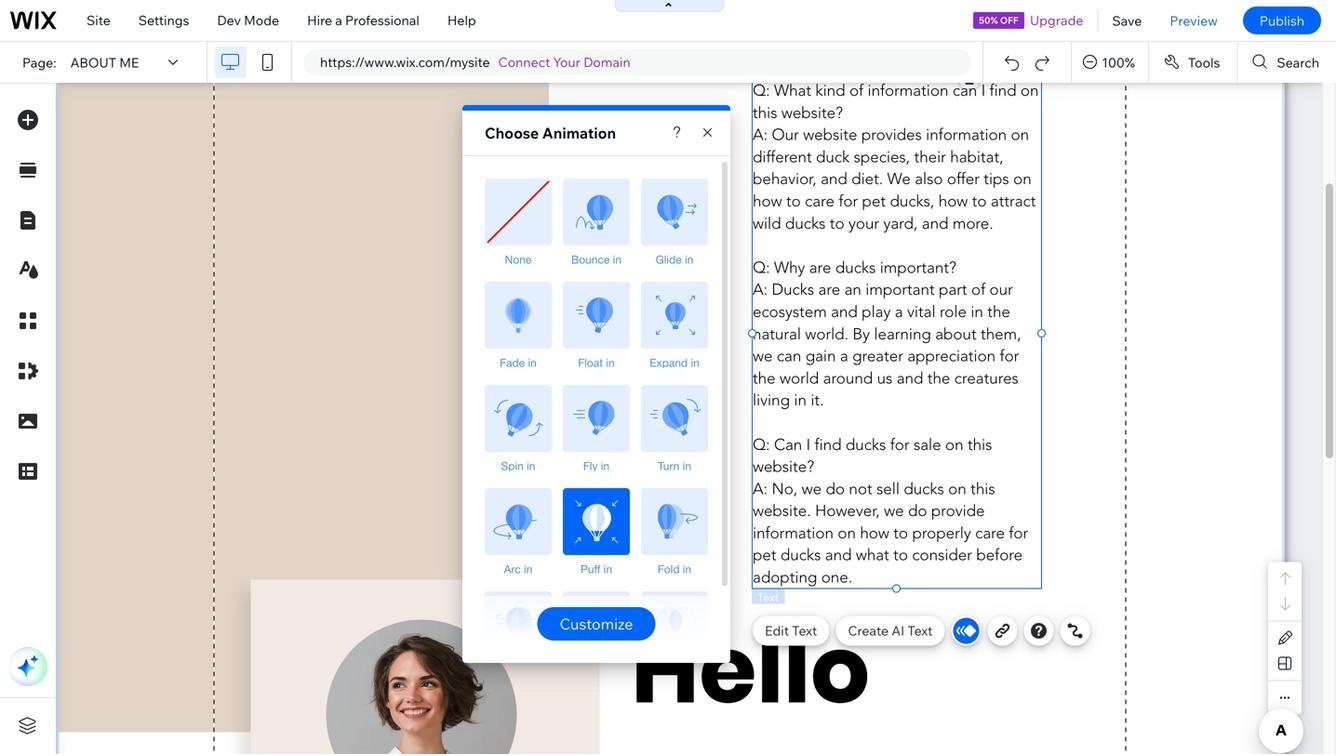 Task type: locate. For each thing, give the bounding box(es) containing it.
about
[[70, 54, 116, 71]]

tools
[[1189, 54, 1221, 71]]

1 horizontal spatial text
[[908, 623, 933, 639]]

in for spin in
[[527, 460, 536, 473]]

in right puff
[[604, 563, 613, 576]]

puff
[[581, 563, 601, 576]]

in for fold in
[[683, 563, 692, 576]]

in right 'glide'
[[685, 253, 694, 266]]

search button
[[1238, 42, 1337, 83]]

save
[[1113, 12, 1142, 29]]

in right expand
[[691, 357, 700, 370]]

in for slide in
[[684, 666, 693, 680]]

create
[[848, 623, 889, 639]]

flip
[[504, 666, 522, 680]]

fade
[[500, 357, 525, 370]]

none
[[505, 253, 532, 266]]

expand in
[[650, 357, 700, 370]]

in for flip in
[[525, 666, 533, 680]]

in right the turn at the bottom of the page
[[683, 460, 692, 473]]

https://www.wix.com/mysite connect your domain
[[320, 54, 631, 70]]

fold in
[[658, 563, 692, 576]]

50%
[[979, 14, 998, 26]]

turn
[[658, 460, 680, 473]]

50% off
[[979, 14, 1019, 26]]

text right edit
[[792, 623, 818, 639]]

text
[[792, 623, 818, 639], [908, 623, 933, 639]]

save button
[[1099, 0, 1156, 41]]

in right the "slide"
[[684, 666, 693, 680]]

settings
[[139, 12, 189, 28]]

help
[[448, 12, 476, 28]]

in for fade in
[[528, 357, 537, 370]]

in
[[613, 253, 622, 266], [685, 253, 694, 266], [528, 357, 537, 370], [606, 357, 615, 370], [691, 357, 700, 370], [527, 460, 536, 473], [601, 460, 610, 473], [683, 460, 692, 473], [524, 563, 533, 576], [604, 563, 613, 576], [683, 563, 692, 576], [525, 666, 533, 680], [684, 666, 693, 680]]

hire
[[307, 12, 332, 28]]

in right spin
[[527, 460, 536, 473]]

flip in
[[504, 666, 533, 680]]

reveal
[[580, 666, 614, 680]]

fly in
[[584, 460, 610, 473]]

float
[[578, 357, 603, 370]]

dev mode
[[217, 12, 279, 28]]

professional
[[345, 12, 420, 28]]

text right ai
[[908, 623, 933, 639]]

bounce
[[572, 253, 610, 266]]

in right flip
[[525, 666, 533, 680]]

your
[[553, 54, 581, 70]]

edit text
[[765, 623, 818, 639]]

customize
[[560, 615, 633, 634]]

site
[[87, 12, 111, 28]]

search
[[1277, 54, 1320, 71]]

1 text from the left
[[792, 623, 818, 639]]

in for arc in
[[524, 563, 533, 576]]

0 horizontal spatial text
[[792, 623, 818, 639]]

float in
[[578, 357, 615, 370]]

in right float
[[606, 357, 615, 370]]

in for float in
[[606, 357, 615, 370]]

in for puff in
[[604, 563, 613, 576]]

connect
[[498, 54, 550, 70]]

in right bounce
[[613, 253, 622, 266]]

me
[[119, 54, 139, 71]]

dev
[[217, 12, 241, 28]]

in right fade at the left top
[[528, 357, 537, 370]]

expand
[[650, 357, 688, 370]]

in right 'fly'
[[601, 460, 610, 473]]

in right arc
[[524, 563, 533, 576]]

choose
[[485, 124, 539, 142]]

in right fold
[[683, 563, 692, 576]]



Task type: describe. For each thing, give the bounding box(es) containing it.
publish
[[1260, 12, 1305, 29]]

in for turn in
[[683, 460, 692, 473]]

turn in
[[658, 460, 692, 473]]

publish button
[[1244, 7, 1322, 34]]

100% button
[[1073, 42, 1149, 83]]

a
[[335, 12, 342, 28]]

animation
[[542, 124, 616, 142]]

bounce in
[[572, 253, 622, 266]]

glide
[[656, 253, 682, 266]]

about me
[[70, 54, 139, 71]]

edit
[[765, 623, 789, 639]]

mode
[[244, 12, 279, 28]]

fold
[[658, 563, 680, 576]]

preview button
[[1156, 0, 1232, 41]]

tools button
[[1149, 42, 1237, 83]]

create ai text
[[848, 623, 933, 639]]

in for fly in
[[601, 460, 610, 473]]

upgrade
[[1030, 12, 1084, 28]]

slide in
[[657, 666, 693, 680]]

preview
[[1170, 12, 1218, 29]]

in for glide in
[[685, 253, 694, 266]]

off
[[1001, 14, 1019, 26]]

https://www.wix.com/mysite
[[320, 54, 490, 70]]

slide
[[657, 666, 681, 680]]

2 text from the left
[[908, 623, 933, 639]]

spin in
[[501, 460, 536, 473]]

in for expand in
[[691, 357, 700, 370]]

fade in
[[500, 357, 537, 370]]

100%
[[1102, 54, 1136, 71]]

hire a professional
[[307, 12, 420, 28]]

fly
[[584, 460, 598, 473]]

in for bounce in
[[613, 253, 622, 266]]

choose animation
[[485, 124, 616, 142]]

ai
[[892, 623, 905, 639]]

spin
[[501, 460, 524, 473]]

arc in
[[504, 563, 533, 576]]

puff in
[[581, 563, 613, 576]]

domain
[[584, 54, 631, 70]]

arc
[[504, 563, 521, 576]]

glide in
[[656, 253, 694, 266]]

customize button
[[538, 608, 656, 641]]



Task type: vqa. For each thing, say whether or not it's contained in the screenshot.
Apps to the right
no



